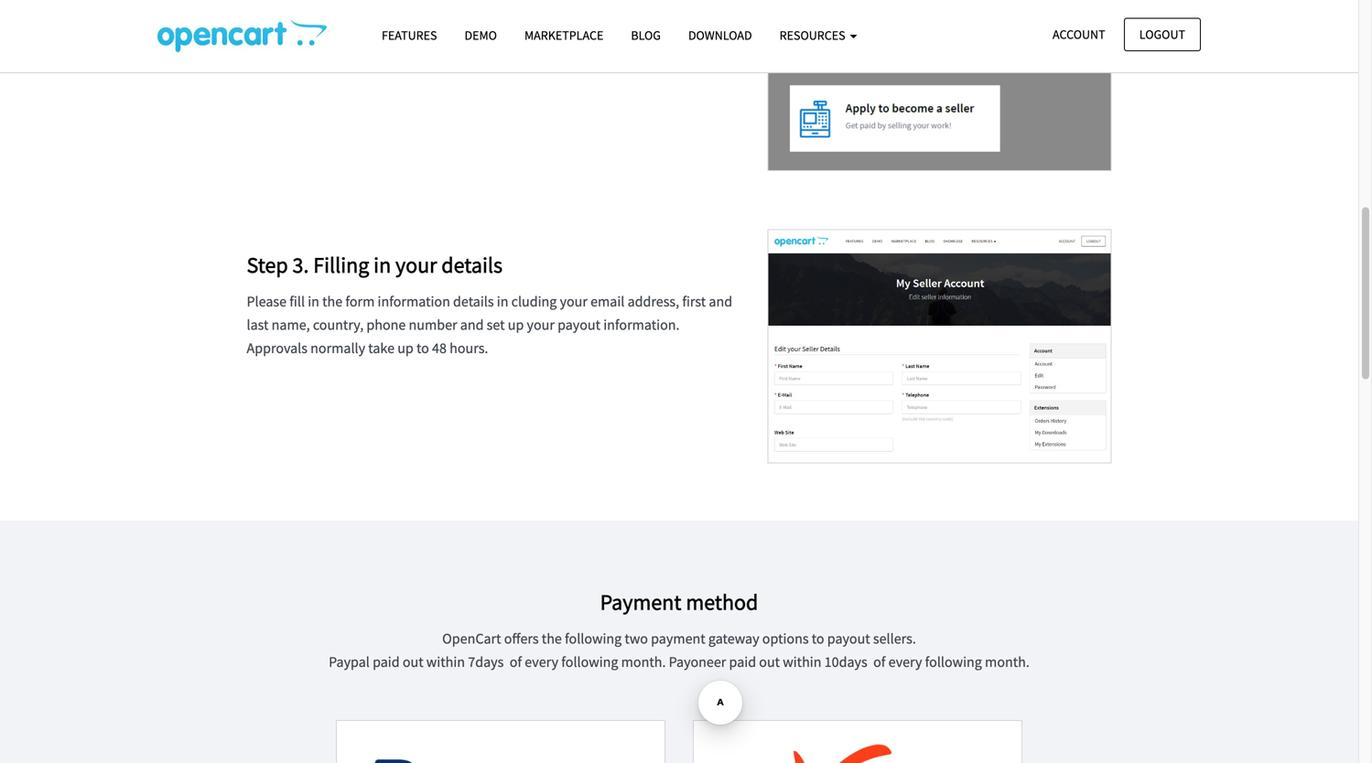 Task type: describe. For each thing, give the bounding box(es) containing it.
after
[[247, 31, 275, 49]]

your inside after you login to your opencart account, please scroll down, to the extensions section and click apply to become a seller.
[[353, 31, 381, 49]]

please fill in the form information details in cluding your email address, first and last name, country, phone number and set up your payout information. approvals normally take up to 48 hours.
[[247, 292, 733, 358]]

details inside "please fill in the form information details in cluding your email address, first and last name, country, phone number and set up your payout information. approvals normally take up to 48 hours."
[[453, 292, 494, 311]]

sellers.
[[874, 630, 916, 648]]

information.
[[604, 316, 680, 334]]

email
[[591, 292, 625, 311]]

paypal paid
[[329, 653, 400, 672]]

account link
[[1038, 18, 1121, 51]]

filling
[[313, 251, 369, 279]]

opencart inside opencart offers the following two payment gateway options to payout sellers. paypal paid out within 7days  of every following month. payoneer paid out within 10days  of every following month.
[[442, 630, 501, 648]]

download
[[689, 27, 752, 43]]

normally
[[311, 339, 365, 358]]

7days
[[468, 653, 504, 672]]

0 vertical spatial details
[[442, 251, 503, 279]]

features link
[[368, 19, 451, 51]]

2 vertical spatial and
[[460, 316, 484, 334]]

demo
[[465, 27, 497, 43]]

logout
[[1140, 26, 1186, 43]]

payonner image
[[693, 721, 1023, 764]]

your down the cluding on the left top of the page
[[527, 316, 555, 334]]

set
[[487, 316, 505, 334]]

marketplace link
[[511, 19, 618, 51]]

form
[[346, 292, 375, 311]]

apply
[[352, 54, 386, 72]]

paypal image
[[336, 721, 666, 764]]

how to be a seller of opencart? image
[[158, 19, 327, 52]]

3.
[[293, 251, 309, 279]]

please
[[247, 292, 287, 311]]

to inside "please fill in the form information details in cluding your email address, first and last name, country, phone number and set up your payout information. approvals normally take up to 48 hours."
[[417, 339, 429, 358]]

seller.
[[467, 54, 503, 72]]

login
[[304, 31, 335, 49]]

scroll
[[544, 31, 577, 49]]

first
[[683, 292, 706, 311]]

account,
[[446, 31, 499, 49]]

48
[[432, 339, 447, 358]]

become
[[405, 54, 454, 72]]

2 horizontal spatial in
[[497, 292, 509, 311]]

2 month. from the left
[[985, 653, 1030, 672]]

to right login
[[338, 31, 350, 49]]

approvals
[[247, 339, 308, 358]]

2 out from the left
[[759, 653, 780, 672]]

opencart offers the following two payment gateway options to payout sellers. paypal paid out within 7days  of every following month. payoneer paid out within 10days  of every following month.
[[329, 630, 1030, 672]]

marketplace
[[525, 27, 604, 43]]

account
[[1053, 26, 1106, 43]]

you
[[278, 31, 301, 49]]

features
[[382, 27, 437, 43]]

extensions
[[660, 31, 725, 49]]

1 out from the left
[[403, 653, 424, 672]]

2 every from the left
[[889, 653, 923, 672]]

offers
[[504, 630, 539, 648]]

resources link
[[766, 19, 871, 51]]

0 vertical spatial up
[[508, 316, 524, 334]]

last
[[247, 316, 269, 334]]

hours.
[[450, 339, 488, 358]]

section
[[247, 54, 291, 72]]



Task type: locate. For each thing, give the bounding box(es) containing it.
0 vertical spatial and
[[294, 54, 318, 72]]

number
[[409, 316, 457, 334]]

month.
[[621, 653, 666, 672], [985, 653, 1030, 672]]

2 vertical spatial the
[[542, 630, 562, 648]]

after you login to your opencart account, please scroll down, to the extensions section and click apply to become a seller.
[[247, 31, 725, 72]]

two
[[625, 630, 648, 648]]

following
[[565, 630, 622, 648], [562, 653, 619, 672], [925, 653, 982, 672]]

payment
[[600, 589, 682, 616]]

details up set
[[453, 292, 494, 311]]

to right apply
[[389, 54, 402, 72]]

your
[[353, 31, 381, 49], [396, 251, 437, 279], [560, 292, 588, 311], [527, 316, 555, 334]]

1 vertical spatial up
[[398, 339, 414, 358]]

every
[[525, 653, 559, 672], [889, 653, 923, 672]]

and
[[294, 54, 318, 72], [709, 292, 733, 311], [460, 316, 484, 334]]

fill
[[290, 292, 305, 311]]

opencart - apply to become a seller image
[[768, 0, 1112, 171]]

to right down,
[[621, 31, 634, 49]]

1 horizontal spatial the
[[542, 630, 562, 648]]

0 vertical spatial the
[[637, 31, 657, 49]]

in up set
[[497, 292, 509, 311]]

down,
[[580, 31, 618, 49]]

1 vertical spatial payout
[[828, 630, 871, 648]]

payout up 10days on the bottom right of the page
[[828, 630, 871, 648]]

2 horizontal spatial and
[[709, 292, 733, 311]]

up right set
[[508, 316, 524, 334]]

step 3. filling in your details
[[247, 251, 503, 279]]

0 horizontal spatial payout
[[558, 316, 601, 334]]

payout inside opencart offers the following two payment gateway options to payout sellers. paypal paid out within 7days  of every following month. payoneer paid out within 10days  of every following month.
[[828, 630, 871, 648]]

your up apply
[[353, 31, 381, 49]]

in right the filling
[[374, 251, 391, 279]]

the
[[637, 31, 657, 49], [322, 292, 343, 311], [542, 630, 562, 648]]

the right offers on the bottom left of the page
[[542, 630, 562, 648]]

to
[[338, 31, 350, 49], [621, 31, 634, 49], [389, 54, 402, 72], [417, 339, 429, 358], [812, 630, 825, 648]]

within down options
[[783, 653, 822, 672]]

0 horizontal spatial out
[[403, 653, 424, 672]]

payment method
[[600, 589, 759, 616]]

logout link
[[1124, 18, 1201, 51]]

step
[[247, 251, 288, 279]]

the inside opencart offers the following two payment gateway options to payout sellers. paypal paid out within 7days  of every following month. payoneer paid out within 10days  of every following month.
[[542, 630, 562, 648]]

every down sellers.
[[889, 653, 923, 672]]

phone
[[367, 316, 406, 334]]

opencart up the 7days
[[442, 630, 501, 648]]

0 vertical spatial opencart
[[384, 31, 443, 49]]

the inside after you login to your opencart account, please scroll down, to the extensions section and click apply to become a seller.
[[637, 31, 657, 49]]

up right take
[[398, 339, 414, 358]]

the left "extensions" at top
[[637, 31, 657, 49]]

blog link
[[618, 19, 675, 51]]

every down offers on the bottom left of the page
[[525, 653, 559, 672]]

1 horizontal spatial every
[[889, 653, 923, 672]]

click
[[321, 54, 349, 72]]

payout down email
[[558, 316, 601, 334]]

details up "please fill in the form information details in cluding your email address, first and last name, country, phone number and set up your payout information. approvals normally take up to 48 hours."
[[442, 251, 503, 279]]

0 vertical spatial payout
[[558, 316, 601, 334]]

1 horizontal spatial within
[[783, 653, 822, 672]]

download link
[[675, 19, 766, 51]]

1 horizontal spatial up
[[508, 316, 524, 334]]

opencart
[[384, 31, 443, 49], [442, 630, 501, 648]]

within
[[427, 653, 465, 672], [783, 653, 822, 672]]

1 vertical spatial opencart
[[442, 630, 501, 648]]

a
[[457, 54, 464, 72]]

0 horizontal spatial month.
[[621, 653, 666, 672]]

10days
[[825, 653, 868, 672]]

1 horizontal spatial in
[[374, 251, 391, 279]]

your left email
[[560, 292, 588, 311]]

information
[[378, 292, 450, 311]]

in right fill
[[308, 292, 320, 311]]

your up information
[[396, 251, 437, 279]]

1 horizontal spatial month.
[[985, 653, 1030, 672]]

cluding
[[512, 292, 557, 311]]

0 horizontal spatial in
[[308, 292, 320, 311]]

blog
[[631, 27, 661, 43]]

please
[[502, 31, 541, 49]]

to inside opencart offers the following two payment gateway options to payout sellers. paypal paid out within 7days  of every following month. payoneer paid out within 10days  of every following month.
[[812, 630, 825, 648]]

opencart inside after you login to your opencart account, please scroll down, to the extensions section and click apply to become a seller.
[[384, 31, 443, 49]]

demo link
[[451, 19, 511, 51]]

out right paypal paid
[[403, 653, 424, 672]]

resources
[[780, 27, 848, 43]]

country,
[[313, 316, 364, 334]]

options
[[763, 630, 809, 648]]

in
[[374, 251, 391, 279], [308, 292, 320, 311], [497, 292, 509, 311]]

and down login
[[294, 54, 318, 72]]

payout inside "please fill in the form information details in cluding your email address, first and last name, country, phone number and set up your payout information. approvals normally take up to 48 hours."
[[558, 316, 601, 334]]

opencart - my seller account image
[[768, 229, 1112, 464]]

2 within from the left
[[783, 653, 822, 672]]

1 horizontal spatial and
[[460, 316, 484, 334]]

1 within from the left
[[427, 653, 465, 672]]

address,
[[628, 292, 680, 311]]

out right paid
[[759, 653, 780, 672]]

within left the 7days
[[427, 653, 465, 672]]

1 vertical spatial and
[[709, 292, 733, 311]]

take
[[368, 339, 395, 358]]

to left 48
[[417, 339, 429, 358]]

0 horizontal spatial the
[[322, 292, 343, 311]]

to right options
[[812, 630, 825, 648]]

1 horizontal spatial payout
[[828, 630, 871, 648]]

the inside "please fill in the form information details in cluding your email address, first and last name, country, phone number and set up your payout information. approvals normally take up to 48 hours."
[[322, 292, 343, 311]]

up
[[508, 316, 524, 334], [398, 339, 414, 358]]

0 horizontal spatial within
[[427, 653, 465, 672]]

1 vertical spatial the
[[322, 292, 343, 311]]

and right first
[[709, 292, 733, 311]]

0 horizontal spatial every
[[525, 653, 559, 672]]

the up country,
[[322, 292, 343, 311]]

1 horizontal spatial out
[[759, 653, 780, 672]]

paid
[[729, 653, 756, 672]]

method
[[686, 589, 759, 616]]

opencart up become
[[384, 31, 443, 49]]

out
[[403, 653, 424, 672], [759, 653, 780, 672]]

0 horizontal spatial up
[[398, 339, 414, 358]]

0 horizontal spatial and
[[294, 54, 318, 72]]

2 horizontal spatial the
[[637, 31, 657, 49]]

and up hours.
[[460, 316, 484, 334]]

1 vertical spatial details
[[453, 292, 494, 311]]

1 month. from the left
[[621, 653, 666, 672]]

1 every from the left
[[525, 653, 559, 672]]

gateway
[[709, 630, 760, 648]]

payout
[[558, 316, 601, 334], [828, 630, 871, 648]]

payoneer
[[669, 653, 726, 672]]

and inside after you login to your opencart account, please scroll down, to the extensions section and click apply to become a seller.
[[294, 54, 318, 72]]

details
[[442, 251, 503, 279], [453, 292, 494, 311]]

name,
[[272, 316, 310, 334]]

payment
[[651, 630, 706, 648]]



Task type: vqa. For each thing, say whether or not it's contained in the screenshot.
Opencart extensions Image
no



